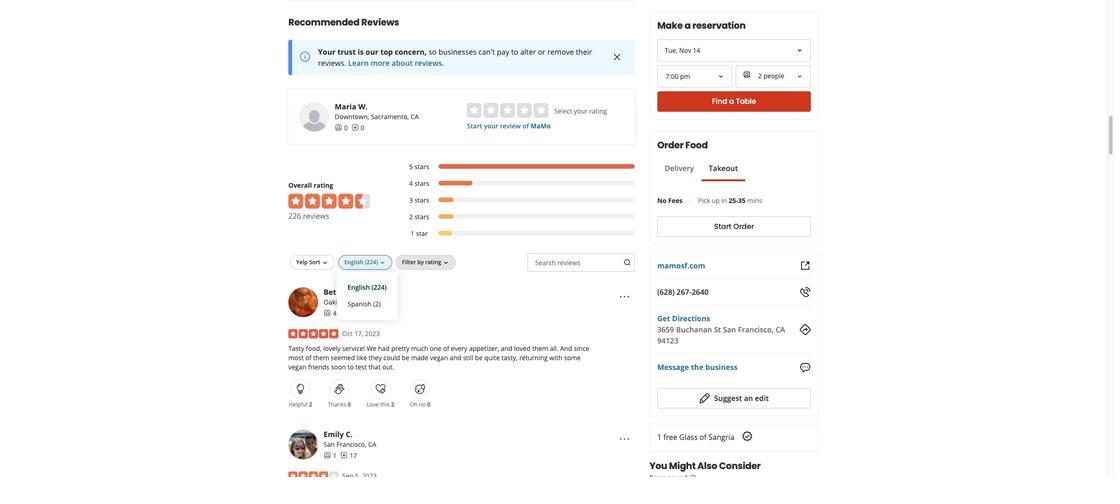 Task type: locate. For each thing, give the bounding box(es) containing it.
c.
[[346, 429, 353, 439]]

francisco, down c.
[[336, 440, 366, 449]]

english up english (224) button
[[344, 258, 363, 266]]

0 horizontal spatial 2
[[309, 400, 312, 408]]

start left review
[[467, 121, 482, 130]]

tab list containing delivery
[[657, 163, 745, 181]]

2 (2 reactions) element from the left
[[391, 400, 394, 408]]

start down in on the top of the page
[[714, 221, 732, 232]]

1 horizontal spatial and
[[501, 344, 512, 353]]

mamo
[[531, 121, 551, 130]]

1 vertical spatial 16 friends v2 image
[[324, 452, 331, 459]]

to right pay
[[511, 47, 518, 57]]

francisco, right st
[[738, 325, 774, 335]]

your
[[574, 106, 588, 115], [484, 121, 498, 130]]

english inside english (224) button
[[348, 283, 370, 291]]

1 vertical spatial 4
[[374, 309, 377, 317]]

start for start order
[[714, 221, 732, 232]]

made
[[411, 353, 428, 362]]

of
[[523, 121, 529, 130], [443, 344, 449, 353], [305, 353, 312, 362], [700, 432, 707, 442]]

reviews for search reviews
[[557, 258, 580, 267]]

start inside recommended reviews element
[[467, 121, 482, 130]]

your left review
[[484, 121, 498, 130]]

1 horizontal spatial start
[[714, 221, 732, 232]]

english (224) inside dropdown button
[[344, 258, 378, 266]]

0 horizontal spatial and
[[450, 353, 461, 362]]

rating for filter by rating
[[425, 258, 441, 266]]

78
[[353, 309, 361, 317]]

rating
[[589, 106, 607, 115], [314, 181, 333, 189], [425, 258, 441, 266]]

16 friends v2 image left 41
[[324, 309, 331, 317]]

since
[[574, 344, 589, 353]]

st
[[714, 325, 721, 335]]

0 horizontal spatial them
[[313, 353, 329, 362]]

(2)
[[373, 299, 381, 308]]

0 vertical spatial start
[[467, 121, 482, 130]]

a right find
[[729, 96, 734, 107]]

filter reviews by 4 stars rating element
[[400, 179, 635, 188]]

(2 reactions) element for helpful 2
[[309, 400, 312, 408]]

stars for 2 stars
[[415, 212, 429, 221]]

and up tasty,
[[501, 344, 512, 353]]

0 vertical spatial rating
[[589, 106, 607, 115]]

3 stars from the top
[[415, 195, 429, 204]]

info alert
[[288, 40, 635, 75]]

make
[[657, 19, 683, 32]]

our
[[366, 47, 378, 57]]

reviews element for c.
[[340, 451, 357, 460]]

0 horizontal spatial start
[[467, 121, 482, 130]]

be right still
[[475, 353, 483, 362]]

0 horizontal spatial a
[[685, 19, 691, 32]]

1 horizontal spatial san
[[723, 325, 736, 335]]

None radio
[[467, 103, 482, 118], [534, 103, 549, 118], [467, 103, 482, 118], [534, 103, 549, 118]]

(2 reactions) element
[[309, 400, 312, 408], [391, 400, 394, 408]]

0 horizontal spatial 4
[[374, 309, 377, 317]]

photo of bethany h. image
[[288, 287, 318, 317]]

1 vertical spatial menu image
[[619, 434, 630, 445]]

no
[[657, 196, 667, 205]]

san
[[723, 325, 736, 335], [324, 440, 335, 449]]

reviews element containing 17
[[340, 451, 357, 460]]

english (224) for english (224) dropdown button
[[344, 258, 378, 266]]

0 vertical spatial francisco,
[[738, 325, 774, 335]]

reservation
[[692, 19, 746, 32]]

and
[[560, 344, 572, 353]]

0 vertical spatial english
[[344, 258, 363, 266]]

1 horizontal spatial 2
[[391, 400, 394, 408]]

filter reviews by 1 star rating element
[[400, 229, 635, 238]]

and
[[501, 344, 512, 353], [450, 353, 461, 362]]

friends element containing 41
[[324, 309, 340, 318]]

1 (0 reactions) element from the left
[[348, 400, 351, 408]]

1 vertical spatial 1
[[657, 432, 661, 442]]

businesses
[[439, 47, 477, 57]]

san down emily in the left bottom of the page
[[324, 440, 335, 449]]

16 chevron down v2 image inside yelp sort popup button
[[321, 259, 329, 266]]

vegan down one
[[430, 353, 448, 362]]

16 chevron down v2 image
[[321, 259, 329, 266], [379, 259, 386, 266]]

1 16 friends v2 image from the top
[[324, 309, 331, 317]]

francisco,
[[738, 325, 774, 335], [336, 440, 366, 449]]

0 vertical spatial english (224)
[[344, 258, 378, 266]]

24 external link v2 image
[[800, 260, 811, 271]]

can't
[[478, 47, 495, 57]]

we
[[367, 344, 376, 353]]

the
[[691, 362, 703, 372]]

1 horizontal spatial 4
[[409, 179, 413, 188]]

2 right helpful
[[309, 400, 312, 408]]

5
[[409, 162, 413, 171]]

0 horizontal spatial francisco,
[[336, 440, 366, 449]]

(224) inside dropdown button
[[365, 258, 378, 266]]

lovely
[[323, 344, 341, 353]]

4 for 4
[[374, 309, 377, 317]]

rating up 4.5 star rating "image"
[[314, 181, 333, 189]]

directions
[[672, 313, 710, 324]]

1 left star
[[411, 229, 414, 238]]

16 friends v2 image left 16 review v2 icon
[[324, 452, 331, 459]]

(0 reactions) element right the no
[[427, 400, 430, 408]]

reviews element containing 0
[[351, 123, 364, 132]]

oct
[[342, 329, 353, 338]]

an
[[744, 393, 753, 403]]

0 right 16 review v2 image
[[361, 123, 364, 132]]

  text field
[[528, 253, 635, 272]]

your for start
[[484, 121, 498, 130]]

spanish (2)
[[348, 299, 381, 308]]

(224) up (2)
[[372, 283, 387, 291]]

reviews. inside so businesses can't pay to alter or remove their reviews.
[[318, 58, 346, 68]]

them up friends
[[313, 353, 329, 362]]

to left test
[[348, 362, 354, 371]]

recommended
[[288, 16, 360, 29]]

0 horizontal spatial reviews
[[303, 211, 329, 221]]

1 horizontal spatial francisco,
[[738, 325, 774, 335]]

friends element containing 0
[[335, 123, 348, 132]]

1 horizontal spatial reviews.
[[415, 58, 444, 68]]

16 chevron down v2 image inside english (224) dropdown button
[[379, 259, 386, 266]]

suggest an edit button
[[657, 388, 811, 408]]

4.5 star rating image
[[288, 194, 370, 208]]

that
[[368, 362, 381, 371]]

vegan down most
[[288, 362, 306, 371]]

16 review v2 image
[[340, 452, 348, 459]]

pay
[[497, 47, 509, 57]]

2 (0 reactions) element from the left
[[427, 400, 430, 408]]

4 for 4 stars
[[409, 179, 413, 188]]

2 horizontal spatial rating
[[589, 106, 607, 115]]

still
[[463, 353, 473, 362]]

2 vertical spatial rating
[[425, 258, 441, 266]]

0 vertical spatial san
[[723, 325, 736, 335]]

1 left free
[[657, 432, 661, 442]]

your for select
[[574, 106, 588, 115]]

1 vertical spatial (224)
[[372, 283, 387, 291]]

your
[[318, 47, 335, 57]]

stars for 4 stars
[[415, 179, 429, 188]]

0 horizontal spatial your
[[484, 121, 498, 130]]

0 vertical spatial 1
[[411, 229, 414, 238]]

order down 35
[[733, 221, 754, 232]]

16 friends v2 image
[[324, 309, 331, 317], [324, 452, 331, 459]]

no
[[419, 400, 426, 408]]

2 vertical spatial friends element
[[324, 451, 337, 460]]

and down every
[[450, 353, 461, 362]]

1 inside filter reviews by 1 star rating element
[[411, 229, 414, 238]]

reviews element down downtown, in the left of the page
[[351, 123, 364, 132]]

english (224) inside button
[[348, 283, 387, 291]]

0 horizontal spatial vegan
[[288, 362, 306, 371]]

1 vertical spatial reviews
[[557, 258, 580, 267]]

(224)
[[365, 258, 378, 266], [372, 283, 387, 291]]

they
[[369, 353, 382, 362]]

1 for 1 star
[[411, 229, 414, 238]]

english (224) for english (224) button
[[348, 283, 387, 291]]

trust
[[337, 47, 356, 57]]

4 stars from the top
[[415, 212, 429, 221]]

helpful 2
[[289, 400, 312, 408]]

menu image left free
[[619, 434, 630, 445]]

filter by rating
[[402, 258, 441, 266]]

1 horizontal spatial order
[[733, 221, 754, 232]]

san right st
[[723, 325, 736, 335]]

rating right select
[[589, 106, 607, 115]]

1 be from the left
[[402, 353, 409, 362]]

1 vertical spatial your
[[484, 121, 498, 130]]

1 menu image from the top
[[619, 291, 630, 302]]

16 chevron down v2 image left filter
[[379, 259, 386, 266]]

(224) up english (224) button
[[365, 258, 378, 266]]

ca inside get directions 3659 buchanan st san francisco, ca 94123
[[776, 325, 785, 335]]

every
[[451, 344, 467, 353]]

stars up star
[[415, 212, 429, 221]]

1 vertical spatial a
[[729, 96, 734, 107]]

menu image down search image
[[619, 291, 630, 302]]

english (224) up english (224) button
[[344, 258, 378, 266]]

loved
[[514, 344, 530, 353]]

1 horizontal spatial reviews
[[557, 258, 580, 267]]

english inside english (224) dropdown button
[[344, 258, 363, 266]]

2 16 friends v2 image from the top
[[324, 452, 331, 459]]

1 vertical spatial to
[[348, 362, 354, 371]]

them up "returning"
[[532, 344, 548, 353]]

0 vertical spatial them
[[532, 344, 548, 353]]

5 stars
[[409, 162, 429, 171]]

2 menu image from the top
[[619, 434, 630, 445]]

this
[[380, 400, 390, 408]]

2 down 3 at top left
[[409, 212, 413, 221]]

english up spanish
[[348, 283, 370, 291]]

(224) for english (224) button
[[372, 283, 387, 291]]

(0 reactions) element for thanks 0
[[348, 400, 351, 408]]

friends element for emily c.
[[324, 451, 337, 460]]

1
[[411, 229, 414, 238], [657, 432, 661, 442], [333, 451, 337, 460]]

remove
[[547, 47, 574, 57]]

0 vertical spatial and
[[501, 344, 512, 353]]

2 right this
[[391, 400, 394, 408]]

rating left 16 chevron down v2 icon
[[425, 258, 441, 266]]

reviews down 4.5 star rating "image"
[[303, 211, 329, 221]]

0 vertical spatial 16 friends v2 image
[[324, 309, 331, 317]]

order up delivery
[[657, 139, 684, 152]]

1 vertical spatial them
[[313, 353, 329, 362]]

1 horizontal spatial 1
[[411, 229, 414, 238]]

16 chevron down v2 image for (224)
[[379, 259, 386, 266]]

0 horizontal spatial (0 reactions) element
[[348, 400, 351, 408]]

san inside get directions 3659 buchanan st san francisco, ca 94123
[[723, 325, 736, 335]]

0 inside friends element
[[344, 123, 348, 132]]

1 for 1 free glass of sangria
[[657, 432, 661, 442]]

to inside tasty food, lovely service! we had pretty much one of every appetizer, and loved them all. and since most of them seemed like they could be made vegan and still be quite tasty, returning with some vegan friends soon to test that out.
[[348, 362, 354, 371]]

2 vertical spatial 1
[[333, 451, 337, 460]]

menu image for h.
[[619, 291, 630, 302]]

select
[[554, 106, 572, 115]]

2 horizontal spatial 1
[[657, 432, 661, 442]]

267-
[[677, 287, 692, 297]]

friends
[[308, 362, 329, 371]]

filter reviews by 5 stars rating element
[[400, 162, 635, 171]]

pick up in 25-35 mins
[[698, 196, 762, 205]]

friends element containing 1
[[324, 451, 337, 460]]

h.
[[357, 287, 364, 297]]

0 vertical spatial 4
[[409, 179, 413, 188]]

(224) inside button
[[372, 283, 387, 291]]

a for find
[[729, 96, 734, 107]]

0 horizontal spatial (2 reactions) element
[[309, 400, 312, 408]]

fees
[[668, 196, 683, 205]]

francisco, inside emily c. san francisco, ca
[[336, 440, 366, 449]]

1 horizontal spatial vegan
[[430, 353, 448, 362]]

0 vertical spatial (224)
[[365, 258, 378, 266]]

yelp
[[296, 258, 308, 266]]

1 vertical spatial english
[[348, 283, 370, 291]]

0 horizontal spatial order
[[657, 139, 684, 152]]

oh no 0
[[410, 400, 430, 408]]

0 vertical spatial reviews
[[303, 211, 329, 221]]

0 horizontal spatial rating
[[314, 181, 333, 189]]

stars right 5
[[415, 162, 429, 171]]

in
[[721, 196, 727, 205]]

takeout tab panel
[[657, 181, 745, 185]]

1 horizontal spatial (0 reactions) element
[[427, 400, 430, 408]]

had
[[378, 344, 390, 353]]

reviews element down emily c. san francisco, ca on the bottom left of page
[[340, 451, 357, 460]]

english (224)
[[344, 258, 378, 266], [348, 283, 387, 291]]

most
[[288, 353, 304, 362]]

friends element
[[335, 123, 348, 132], [324, 309, 340, 318], [324, 451, 337, 460]]

1 vertical spatial friends element
[[324, 309, 340, 318]]

24 phone v2 image
[[800, 287, 811, 298]]

tab list
[[657, 163, 745, 181]]

start inside button
[[714, 221, 732, 232]]

english (224) up spanish (2) button
[[348, 283, 387, 291]]

2 stars from the top
[[415, 179, 429, 188]]

1 reviews. from the left
[[318, 58, 346, 68]]

(0 reactions) element right thanks
[[348, 400, 351, 408]]

16 chevron down v2 image for sort
[[321, 259, 329, 266]]

1 horizontal spatial be
[[475, 353, 483, 362]]

table
[[736, 96, 756, 107]]

1 vertical spatial start
[[714, 221, 732, 232]]

test
[[355, 362, 367, 371]]

1 horizontal spatial to
[[511, 47, 518, 57]]

3659
[[657, 325, 674, 335]]

0 horizontal spatial 16 chevron down v2 image
[[321, 259, 329, 266]]

0 horizontal spatial to
[[348, 362, 354, 371]]

4 down (2)
[[374, 309, 377, 317]]

1 vertical spatial san
[[324, 440, 335, 449]]

1 stars from the top
[[415, 162, 429, 171]]

(2 reactions) element right helpful
[[309, 400, 312, 408]]

learn more about reviews.
[[348, 58, 444, 68]]

0 vertical spatial to
[[511, 47, 518, 57]]

41
[[333, 309, 340, 317]]

returning
[[519, 353, 548, 362]]

overall rating
[[288, 181, 333, 189]]

friends element left 16 review v2 image
[[335, 123, 348, 132]]

1 horizontal spatial your
[[574, 106, 588, 115]]

friends element down oakland,
[[324, 309, 340, 318]]

maria w. link
[[335, 101, 368, 112]]

suggest
[[714, 393, 742, 403]]

like
[[357, 353, 367, 362]]

menu image
[[619, 291, 630, 302], [619, 434, 630, 445]]

1 vertical spatial francisco,
[[336, 440, 366, 449]]

1 vertical spatial english (224)
[[348, 283, 387, 291]]

top
[[380, 47, 393, 57]]

0 horizontal spatial san
[[324, 440, 335, 449]]

0 vertical spatial menu image
[[619, 291, 630, 302]]

16 friends v2 image for emily
[[324, 452, 331, 459]]

4 up 3 at top left
[[409, 179, 413, 188]]

16 chevron down v2 image right the sort
[[321, 259, 329, 266]]

edit
[[755, 393, 769, 403]]

0 inside reviews "element"
[[361, 123, 364, 132]]

0
[[344, 123, 348, 132], [361, 123, 364, 132], [348, 400, 351, 408], [427, 400, 430, 408]]

None radio
[[484, 103, 499, 118], [500, 103, 515, 118], [517, 103, 532, 118], [484, 103, 499, 118], [500, 103, 515, 118], [517, 103, 532, 118]]

your right select
[[574, 106, 588, 115]]

reviews element
[[351, 123, 364, 132], [340, 451, 357, 460]]

reviews. down so
[[415, 58, 444, 68]]

stars right 3 at top left
[[415, 195, 429, 204]]

ca inside bethany h. oakland, ca
[[352, 297, 360, 306]]

4 star rating image
[[288, 471, 338, 477]]

recommended reviews element
[[259, 0, 664, 477]]

1 horizontal spatial a
[[729, 96, 734, 107]]

0 horizontal spatial be
[[402, 353, 409, 362]]

1 horizontal spatial 16 chevron down v2 image
[[379, 259, 386, 266]]

35
[[738, 196, 746, 205]]

1 horizontal spatial them
[[532, 344, 548, 353]]

0 horizontal spatial 1
[[333, 451, 337, 460]]

(0 reactions) element
[[348, 400, 351, 408], [427, 400, 430, 408]]

1 inside friends element
[[333, 451, 337, 460]]

a right make
[[685, 19, 691, 32]]

1 (2 reactions) element from the left
[[309, 400, 312, 408]]

friends element left 16 review v2 icon
[[324, 451, 337, 460]]

(2 reactions) element right this
[[391, 400, 394, 408]]

0 vertical spatial a
[[685, 19, 691, 32]]

learn more about reviews. link
[[348, 58, 444, 68]]

0 vertical spatial your
[[574, 106, 588, 115]]

1 vertical spatial order
[[733, 221, 754, 232]]

2 16 chevron down v2 image from the left
[[379, 259, 386, 266]]

3
[[409, 195, 413, 204]]

reviews right search
[[557, 258, 580, 267]]

1 vertical spatial reviews element
[[340, 451, 357, 460]]

0 right 16 friends v2 image
[[344, 123, 348, 132]]

1 horizontal spatial (2 reactions) element
[[391, 400, 394, 408]]

start order
[[714, 221, 754, 232]]

rating inside dropdown button
[[425, 258, 441, 266]]

0 vertical spatial friends element
[[335, 123, 348, 132]]

1 horizontal spatial rating
[[425, 258, 441, 266]]

love
[[367, 400, 379, 408]]

message the business button
[[657, 362, 738, 373]]

24 pencil v2 image
[[699, 393, 710, 404]]

16 friends v2 image
[[335, 124, 342, 131]]

reviews. down the your
[[318, 58, 346, 68]]

helpful
[[289, 400, 307, 408]]

be down pretty
[[402, 353, 409, 362]]

0 horizontal spatial reviews.
[[318, 58, 346, 68]]

None field
[[736, 65, 811, 88], [658, 66, 731, 87], [736, 65, 811, 88], [658, 66, 731, 87]]

stars up '3 stars'
[[415, 179, 429, 188]]

1 left 16 review v2 icon
[[333, 451, 337, 460]]

1 16 chevron down v2 image from the left
[[321, 259, 329, 266]]

0 vertical spatial reviews element
[[351, 123, 364, 132]]



Task type: vqa. For each thing, say whether or not it's contained in the screenshot.
the pizza,
no



Task type: describe. For each thing, give the bounding box(es) containing it.
226
[[288, 211, 301, 221]]

w.
[[358, 101, 368, 112]]

mamosf.com
[[657, 261, 705, 271]]

reviews element for w.
[[351, 123, 364, 132]]

tasty food, lovely service! we had pretty much one of every appetizer, and loved them all. and since most of them seemed like they could be made vegan and still be quite tasty, returning with some vegan friends soon to test that out.
[[288, 344, 589, 371]]

of down "food,"
[[305, 353, 312, 362]]

2 horizontal spatial 2
[[409, 212, 413, 221]]

stars for 5 stars
[[415, 162, 429, 171]]

emily c. san francisco, ca
[[324, 429, 376, 449]]

0 vertical spatial vegan
[[430, 353, 448, 362]]

maria w. downtown, sacramento, ca
[[335, 101, 419, 121]]

search reviews
[[535, 258, 580, 267]]

love this 2
[[367, 400, 394, 408]]

some
[[564, 353, 581, 362]]

0 right thanks
[[348, 400, 351, 408]]

thanks 0
[[328, 400, 351, 408]]

overall
[[288, 181, 312, 189]]

search
[[535, 258, 556, 267]]

order inside button
[[733, 221, 754, 232]]

friends element for maria w.
[[335, 123, 348, 132]]

sacramento,
[[371, 112, 409, 121]]

0 right the no
[[427, 400, 430, 408]]

(2 reactions) element for love this 2
[[391, 400, 394, 408]]

photo of maria w. image
[[299, 102, 329, 132]]

(0 reactions) element for oh no 0
[[427, 400, 430, 408]]

no fees
[[657, 196, 683, 205]]

1 vertical spatial vegan
[[288, 362, 306, 371]]

could
[[383, 353, 400, 362]]

concern,
[[395, 47, 427, 57]]

stars for 3 stars
[[415, 195, 429, 204]]

2 reviews. from the left
[[415, 58, 444, 68]]

94123
[[657, 336, 678, 346]]

16 friends v2 image for bethany
[[324, 309, 331, 317]]

filter reviews by 3 stars rating element
[[400, 195, 635, 205]]

is
[[358, 47, 364, 57]]

much
[[411, 344, 428, 353]]

(no rating) image
[[467, 103, 549, 118]]

menu image for c.
[[619, 434, 630, 445]]

business
[[705, 362, 738, 372]]

find a table
[[712, 96, 756, 107]]

consider
[[719, 459, 761, 472]]

of right glass
[[700, 432, 707, 442]]

5 star rating image
[[288, 329, 338, 338]]

quite
[[484, 353, 500, 362]]

reviews
[[361, 16, 399, 29]]

1 vertical spatial rating
[[314, 181, 333, 189]]

learn
[[348, 58, 369, 68]]

226 reviews
[[288, 211, 329, 221]]

bethany h. oakland, ca
[[324, 287, 364, 306]]

reviews for 226 reviews
[[303, 211, 329, 221]]

ca inside emily c. san francisco, ca
[[368, 440, 376, 449]]

so businesses can't pay to alter or remove their reviews.
[[318, 47, 592, 68]]

16 chevron down v2 image
[[442, 259, 450, 266]]

emily
[[324, 429, 344, 439]]

oct 17, 2023
[[342, 329, 380, 338]]

tasty
[[288, 344, 304, 353]]

0 vertical spatial order
[[657, 139, 684, 152]]

photo of emily c. image
[[288, 430, 318, 459]]

filter by rating button
[[396, 255, 456, 270]]

start for start your review of mamo
[[467, 121, 482, 130]]

17
[[350, 451, 357, 460]]

francisco, inside get directions 3659 buchanan st san francisco, ca 94123
[[738, 325, 774, 335]]

start order button
[[657, 217, 811, 237]]

start your review of mamo
[[467, 121, 551, 130]]

select your rating
[[554, 106, 607, 115]]

filter reviews by 2 stars rating element
[[400, 212, 635, 221]]

2 be from the left
[[475, 353, 483, 362]]

(628)
[[657, 287, 675, 297]]

of right one
[[443, 344, 449, 353]]

3 stars
[[409, 195, 429, 204]]

free
[[663, 432, 677, 442]]

24 message v2 image
[[800, 362, 811, 373]]

english for english (224) button
[[348, 283, 370, 291]]

Select a date text field
[[657, 39, 811, 62]]

get
[[657, 313, 670, 324]]

1 vertical spatial and
[[450, 353, 461, 362]]

english (224) button
[[344, 279, 390, 296]]

appetizer,
[[469, 344, 499, 353]]

(224) for english (224) dropdown button
[[365, 258, 378, 266]]

mamosf.com link
[[657, 261, 705, 271]]

2640
[[692, 287, 709, 297]]

you
[[649, 459, 667, 472]]

your trust is our top concern,
[[318, 47, 427, 57]]

alter
[[520, 47, 536, 57]]

a for make
[[685, 19, 691, 32]]

rating element
[[467, 103, 549, 118]]

  text field inside recommended reviews element
[[528, 253, 635, 272]]

ca inside maria w. downtown, sacramento, ca
[[411, 112, 419, 121]]

17,
[[354, 329, 363, 338]]

get directions link
[[657, 313, 710, 324]]

order food
[[657, 139, 708, 152]]

1 star
[[411, 229, 428, 238]]

san inside emily c. san francisco, ca
[[324, 440, 335, 449]]

glass
[[679, 432, 698, 442]]

you might also consider
[[649, 459, 761, 472]]

16 review v2 image
[[351, 124, 359, 131]]

seemed
[[331, 353, 355, 362]]

more
[[371, 58, 390, 68]]

one
[[430, 344, 441, 353]]

24 check in v2 image
[[742, 431, 753, 442]]

search image
[[623, 259, 631, 266]]

so
[[429, 47, 437, 57]]

rating for select your rating
[[589, 106, 607, 115]]

english for english (224) dropdown button
[[344, 258, 363, 266]]

mins
[[747, 196, 762, 205]]

pretty
[[391, 344, 409, 353]]

of left mamo at the top of the page
[[523, 121, 529, 130]]

16 info v2 image
[[689, 474, 697, 477]]

(628) 267-2640
[[657, 287, 709, 297]]

get directions 3659 buchanan st san francisco, ca 94123
[[657, 313, 785, 346]]

24 info v2 image
[[299, 51, 311, 62]]

spanish (2) button
[[344, 296, 390, 312]]

all.
[[550, 344, 558, 353]]

downtown,
[[335, 112, 369, 121]]

close image
[[611, 51, 622, 63]]

friends element for bethany h.
[[324, 309, 340, 318]]

sangria
[[709, 432, 734, 442]]

takeout
[[709, 163, 738, 173]]

english (224) button
[[338, 255, 392, 270]]

24 directions v2 image
[[800, 324, 811, 335]]

4 stars
[[409, 179, 429, 188]]

bethany
[[324, 287, 355, 297]]

tasty,
[[502, 353, 518, 362]]

soon
[[331, 362, 346, 371]]

to inside so businesses can't pay to alter or remove their reviews.
[[511, 47, 518, 57]]

might
[[669, 459, 696, 472]]



